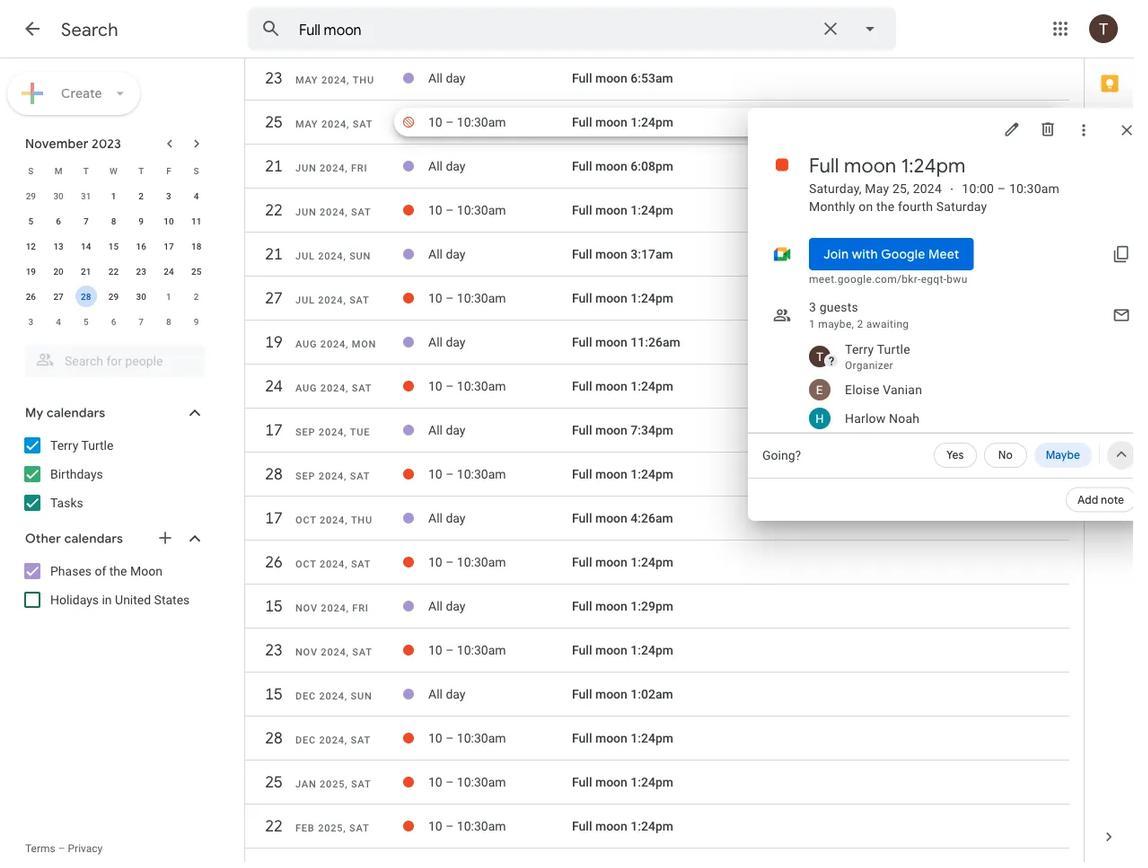 Task type: vqa. For each thing, say whether or not it's contained in the screenshot.
eighth 10 – 10:30am from the bottom of the page
yes



Task type: locate. For each thing, give the bounding box(es) containing it.
fri down the may 2024 , sat
[[351, 163, 368, 174]]

14
[[81, 241, 91, 251]]

1 vertical spatial 23 row
[[245, 634, 1070, 675]]

19 element
[[20, 260, 42, 282]]

1:24pm inside 27 row
[[631, 291, 674, 306]]

17 link for full moon 7:34pm
[[258, 414, 290, 446]]

row containing 26
[[17, 284, 210, 309]]

0 horizontal spatial t
[[83, 165, 89, 176]]

aug inside 19 row
[[295, 339, 317, 350]]

7 full moon 1:24pm button from the top
[[572, 643, 674, 658]]

moon inside 27 row
[[595, 291, 628, 306]]

day for full moon 1:02am
[[446, 687, 466, 702]]

2 horizontal spatial 1
[[809, 318, 816, 331]]

None search field
[[248, 7, 896, 50], [0, 338, 223, 377], [248, 7, 896, 50]]

20 element
[[48, 260, 69, 282]]

sep down sep 2024 , tue at left
[[295, 471, 316, 482]]

7 10 – 10:30am from the top
[[428, 643, 506, 658]]

0 vertical spatial 23 link
[[258, 62, 290, 94]]

– inside 27 row
[[446, 291, 454, 306]]

2024 inside 24 row
[[320, 383, 346, 394]]

10 – 10:30am cell for oct 2024 , sat
[[428, 548, 572, 577]]

6 all from the top
[[428, 511, 443, 526]]

jul 2024 , sun
[[295, 251, 371, 262]]

1 vertical spatial 24
[[264, 376, 282, 397]]

10:30am inside 24 row
[[457, 379, 506, 394]]

moon for nov 2024 , fri
[[595, 599, 628, 614]]

1 all from the top
[[428, 71, 443, 86]]

1 vertical spatial 1
[[166, 291, 171, 302]]

1 full moon 1:24pm from the top
[[572, 115, 674, 130]]

5 day from the top
[[446, 423, 466, 438]]

30 for october 30 element
[[53, 190, 64, 201]]

21 for full moon 3:17am
[[264, 244, 282, 265]]

2 10 – 10:30am from the top
[[428, 203, 506, 218]]

sat down the dec 2024 , sat
[[351, 779, 371, 790]]

2024
[[321, 75, 347, 86], [321, 119, 347, 130], [320, 163, 345, 174], [913, 181, 942, 196], [320, 207, 345, 218], [318, 251, 343, 262], [318, 295, 343, 306], [320, 339, 346, 350], [320, 383, 346, 394], [319, 427, 344, 438], [319, 471, 344, 482], [320, 515, 345, 526], [320, 559, 345, 570], [321, 603, 346, 614], [321, 647, 346, 658], [319, 691, 345, 702], [319, 735, 345, 746]]

27 up 19 link
[[264, 288, 282, 309]]

terry for terry turtle
[[50, 438, 78, 453]]

16 element
[[130, 235, 152, 257]]

2024 up fourth
[[913, 181, 942, 196]]

10 inside 27 row
[[428, 291, 443, 306]]

full moon 1:02am
[[572, 687, 673, 702]]

thu up oct 2024 , sat
[[351, 515, 373, 526]]

sat inside 26 row
[[351, 559, 371, 570]]

5 down 28 element
[[83, 316, 89, 327]]

search heading
[[61, 18, 118, 41]]

1 21 row from the top
[[245, 150, 1070, 191]]

14 element
[[75, 235, 97, 257]]

row down 2023
[[17, 158, 210, 183]]

jun for 22
[[295, 207, 317, 218]]

10 full moon 1:24pm from the top
[[572, 819, 674, 834]]

17 link down "24" link
[[258, 414, 290, 446]]

, down nov 2024 , sat
[[345, 691, 348, 702]]

moon for jun 2024 , sat
[[595, 203, 628, 218]]

0 vertical spatial 21
[[264, 156, 282, 176]]

1 horizontal spatial 27
[[264, 288, 282, 309]]

terry inside the terry turtle organizer
[[845, 342, 874, 357]]

meet.google.com/bkr-
[[809, 273, 921, 286]]

8 all day cell from the top
[[428, 680, 572, 709]]

1 10 – 10:30am cell from the top
[[428, 108, 572, 137]]

23 row
[[245, 62, 1070, 103], [245, 634, 1070, 675]]

1 horizontal spatial 24
[[264, 376, 282, 397]]

day for full moon 6:08pm
[[446, 159, 466, 174]]

full moon 1:24pm button inside 24 row
[[572, 379, 674, 394]]

1 vertical spatial calendars
[[64, 531, 123, 547]]

jun 2024 , sat
[[295, 207, 371, 218]]

fri
[[351, 163, 368, 174], [352, 603, 369, 614]]

0 vertical spatial thu
[[353, 75, 374, 86]]

17 up "26" link
[[264, 508, 282, 529]]

terry up birthdays
[[50, 438, 78, 453]]

full moon 1:24pm for jan 2025 , sat
[[572, 775, 674, 790]]

4 row from the top
[[17, 234, 210, 259]]

all
[[428, 71, 443, 86], [428, 159, 443, 174], [428, 247, 443, 262], [428, 335, 443, 350], [428, 423, 443, 438], [428, 511, 443, 526], [428, 599, 443, 614], [428, 687, 443, 702]]

, inside 19 row
[[346, 339, 349, 350]]

10:30am for jul 2024 , sat
[[457, 291, 506, 306]]

10 – 10:30am cell for may 2024 , sat
[[428, 108, 572, 137]]

may 2024 , thu
[[295, 75, 374, 86]]

2024 down may 2024 , thu
[[321, 119, 347, 130]]

, up nov 2024 , sat
[[346, 603, 349, 614]]

oct down sep 2024 , sat
[[295, 515, 316, 526]]

1 horizontal spatial 8
[[166, 316, 171, 327]]

7 all from the top
[[428, 599, 443, 614]]

0 vertical spatial calendars
[[47, 405, 105, 421]]

17 element
[[158, 235, 180, 257]]

2 28 link from the top
[[258, 722, 290, 754]]

aug 2024 , mon
[[295, 339, 377, 350]]

2 row from the top
[[17, 183, 210, 208]]

– for aug 2024 , sat
[[446, 379, 454, 394]]

full inside 24 row
[[572, 379, 592, 394]]

1 vertical spatial 21 row
[[245, 238, 1070, 279]]

2 25 row from the top
[[245, 766, 1070, 807]]

1 vertical spatial 15
[[264, 596, 282, 617]]

1 vertical spatial 6
[[111, 316, 116, 327]]

10 – 10:30am inside 27 row
[[428, 291, 506, 306]]

calendars inside dropdown button
[[47, 405, 105, 421]]

10 for nov 2024 , sat
[[428, 643, 443, 658]]

row containing 12
[[17, 234, 210, 259]]

jul inside 27 row
[[295, 295, 315, 306]]

all for full moon 4:26am
[[428, 511, 443, 526]]

2024 for nov 2024 , sat
[[321, 647, 346, 658]]

organizer
[[845, 359, 894, 372]]

1 down 24 element
[[166, 291, 171, 302]]

holidays in united states
[[50, 592, 190, 607]]

21 link for full moon 3:17am
[[258, 238, 290, 270]]

nov 2024 , sat
[[295, 647, 372, 658]]

oct inside 26 row
[[295, 559, 316, 570]]

0 vertical spatial 2
[[139, 190, 144, 201]]

add
[[1078, 493, 1099, 507]]

8 10 – 10:30am from the top
[[428, 731, 506, 746]]

december 6 element
[[103, 311, 124, 332]]

10:30am for dec 2024 , sat
[[457, 731, 506, 746]]

1 23 link from the top
[[258, 62, 290, 94]]

3
[[166, 190, 171, 201], [809, 300, 816, 314], [28, 316, 33, 327]]

5 down october 29 element in the left top of the page
[[28, 216, 33, 226]]

26 inside row
[[26, 291, 36, 302]]

24 for "24" link
[[264, 376, 282, 397]]

2025 inside '22' "row"
[[318, 823, 343, 834]]

9 full moon 1:24pm button from the top
[[572, 775, 674, 790]]

21
[[264, 156, 282, 176], [264, 244, 282, 265], [81, 266, 91, 277]]

24 element
[[158, 260, 180, 282]]

full moon 1:24pm heading
[[809, 153, 966, 178]]

21 row up 3:17am
[[245, 150, 1070, 191]]

full inside 26 row
[[572, 555, 592, 570]]

1 vertical spatial dec
[[295, 735, 316, 746]]

2 sep from the top
[[295, 471, 316, 482]]

oct for 17
[[295, 515, 316, 526]]

terry turtle, maybe attending, organizer tree item
[[784, 338, 1134, 375]]

full moon 7:34pm
[[572, 423, 674, 438]]

, down aug 2024 , mon
[[346, 383, 349, 394]]

2 vertical spatial 25
[[264, 772, 282, 793]]

2 vertical spatial 21
[[81, 266, 91, 277]]

0 vertical spatial sun
[[350, 251, 371, 262]]

1 full moon 1:24pm button from the top
[[572, 115, 674, 130]]

row containing 19
[[17, 259, 210, 284]]

17 row
[[245, 414, 1070, 455], [245, 502, 1070, 543]]

21 row
[[245, 150, 1070, 191], [245, 238, 1070, 279]]

15 link
[[258, 590, 290, 622], [258, 678, 290, 710]]

8 10 – 10:30am cell from the top
[[428, 724, 572, 753]]

moon for aug 2024 , sat
[[595, 379, 628, 394]]

moon inside the full moon 1:24pm saturday, may 25, 2024 ⋅ 10:00 – 10:30am monthly on the fourth saturday
[[844, 153, 897, 178]]

full inside 27 row
[[572, 291, 592, 306]]

2 all from the top
[[428, 159, 443, 174]]

1:24pm for jul 2024 , sat
[[631, 291, 674, 306]]

25 inside row group
[[191, 266, 201, 277]]

2025 for 25
[[320, 779, 345, 790]]

0 vertical spatial 30
[[53, 190, 64, 201]]

full moon 1:24pm inside 27 row
[[572, 291, 674, 306]]

, inside 24 row
[[346, 383, 349, 394]]

0 vertical spatial 28 link
[[258, 458, 290, 490]]

1 horizontal spatial 6
[[111, 316, 116, 327]]

23 link left nov 2024 , sat
[[258, 634, 290, 666]]

0 vertical spatial 1
[[111, 190, 116, 201]]

0 horizontal spatial 7
[[83, 216, 89, 226]]

10 – 10:30am for nov 2024 , sat
[[428, 643, 506, 658]]

1 vertical spatial 2025
[[318, 823, 343, 834]]

create button
[[7, 72, 140, 115]]

25 row
[[245, 106, 1070, 147], [245, 766, 1070, 807]]

saturday
[[937, 199, 987, 214]]

, for jul 2024 , sat
[[343, 295, 346, 306]]

2 right maybe,
[[857, 318, 864, 331]]

full moon 1:24pm button inside 27 row
[[572, 291, 674, 306]]

december 4 element
[[48, 311, 69, 332]]

23 down "search" image
[[264, 68, 282, 88]]

jul for 21
[[295, 251, 315, 262]]

bwu
[[947, 273, 968, 286]]

2025 right "feb"
[[318, 823, 343, 834]]

22 inside row
[[108, 266, 119, 277]]

, for sep 2024 , tue
[[344, 427, 347, 438]]

2024 left tue
[[319, 427, 344, 438]]

24 link
[[258, 370, 290, 402]]

15 link left dec 2024 , sun
[[258, 678, 290, 710]]

8 full moon 1:24pm button from the top
[[572, 731, 674, 746]]

25 for jan 2025
[[264, 772, 282, 793]]

sun
[[350, 251, 371, 262], [351, 691, 372, 702]]

5 10 – 10:30am cell from the top
[[428, 460, 572, 489]]

moon inside 19 row
[[595, 335, 628, 350]]

10 10 – 10:30am cell from the top
[[428, 812, 572, 841]]

2 all day from the top
[[428, 159, 466, 174]]

no button
[[984, 443, 1027, 468]]

3 row from the top
[[17, 208, 210, 234]]

27 element
[[48, 286, 69, 307]]

0 vertical spatial 22 link
[[258, 194, 290, 226]]

2 15 link from the top
[[258, 678, 290, 710]]

0 vertical spatial the
[[877, 199, 895, 214]]

2024 up sep 2024 , tue at left
[[320, 383, 346, 394]]

10 – 10:30am cell inside 26 row
[[428, 548, 572, 577]]

search image
[[253, 11, 289, 47]]

10 10 – 10:30am from the top
[[428, 819, 506, 834]]

search
[[61, 18, 118, 41]]

23 left nov 2024 , sat
[[264, 640, 282, 661]]

6 full moon 1:24pm button from the top
[[572, 555, 674, 570]]

1 down w
[[111, 190, 116, 201]]

full for jun 2024 , sat
[[572, 203, 592, 218]]

8 full moon 1:24pm from the top
[[572, 731, 674, 746]]

3 left guests
[[809, 300, 816, 314]]

2 jun from the top
[[295, 207, 317, 218]]

jul up jul 2024 , sat
[[295, 251, 315, 262]]

row group
[[17, 183, 210, 334], [245, 856, 1070, 862]]

28 for dec
[[264, 728, 282, 749]]

1 vertical spatial 23 link
[[258, 634, 290, 666]]

1 vertical spatial jul
[[295, 295, 315, 306]]

full for sep 2024 , tue
[[572, 423, 592, 438]]

, right "feb"
[[343, 823, 346, 834]]

other calendars list
[[4, 557, 223, 614]]

1 vertical spatial jun
[[295, 207, 317, 218]]

7 down 30 element
[[139, 316, 144, 327]]

moon for sep 2024 , tue
[[595, 423, 628, 438]]

10 for may 2024 , sat
[[428, 115, 443, 130]]

2024 inside 27 row
[[318, 295, 343, 306]]

harlow noah tree item
[[784, 404, 1134, 433]]

0 vertical spatial may
[[295, 75, 318, 86]]

0 vertical spatial 17 row
[[245, 414, 1070, 455]]

0 vertical spatial fri
[[351, 163, 368, 174]]

1 vertical spatial 28
[[264, 464, 282, 485]]

– inside 26 row
[[446, 555, 454, 570]]

27 row
[[245, 282, 1070, 323]]

full moon 1:24pm inside 24 row
[[572, 379, 674, 394]]

1 25 link from the top
[[258, 106, 290, 138]]

calendars inside 'dropdown button'
[[64, 531, 123, 547]]

moon for jun 2024 , fri
[[595, 159, 628, 174]]

17 inside november 2023 grid
[[164, 241, 174, 251]]

m
[[55, 165, 62, 176]]

1 22 link from the top
[[258, 194, 290, 226]]

2 s from the left
[[194, 165, 199, 176]]

2 jul from the top
[[295, 295, 315, 306]]

10 – 10:30am for jul 2024 , sat
[[428, 291, 506, 306]]

3 full moon 1:24pm button from the top
[[572, 291, 674, 306]]

may 2024 , sat
[[295, 119, 373, 130]]

8 all from the top
[[428, 687, 443, 702]]

27 down 20
[[53, 291, 64, 302]]

sat up tue
[[352, 383, 372, 394]]

oct 2024 , sat
[[295, 559, 371, 570]]

25 element
[[186, 260, 207, 282]]

1 horizontal spatial row group
[[245, 856, 1070, 862]]

21 link
[[258, 150, 290, 182], [258, 238, 290, 270]]

row containing 3
[[17, 309, 210, 334]]

10 – 10:30am cell
[[428, 108, 572, 137], [428, 196, 572, 225], [428, 284, 572, 313], [428, 372, 572, 401], [428, 460, 572, 489], [428, 548, 572, 577], [428, 636, 572, 665], [428, 724, 572, 753], [428, 768, 572, 797], [428, 812, 572, 841]]

2 horizontal spatial 2
[[857, 318, 864, 331]]

21 left jun 2024 , fri
[[264, 156, 282, 176]]

7 day from the top
[[446, 599, 466, 614]]

2024 down sep 2024 , sat
[[320, 515, 345, 526]]

sat for oct 2024 , sat
[[351, 559, 371, 570]]

the right on
[[877, 199, 895, 214]]

1 left maybe,
[[809, 318, 816, 331]]

26
[[26, 291, 36, 302], [264, 552, 282, 573]]

full moon 1:24pm button
[[572, 115, 674, 130], [572, 203, 674, 218], [572, 291, 674, 306], [572, 379, 674, 394], [572, 467, 674, 482], [572, 555, 674, 570], [572, 643, 674, 658], [572, 731, 674, 746], [572, 775, 674, 790], [572, 819, 674, 834]]

jul right 27 link
[[295, 295, 315, 306]]

6 all day from the top
[[428, 511, 466, 526]]

s up october 29 element in the left top of the page
[[28, 165, 34, 176]]

1 vertical spatial 28 row
[[245, 722, 1070, 763]]

15 row
[[245, 590, 1070, 631], [245, 678, 1070, 719]]

0 horizontal spatial s
[[28, 165, 34, 176]]

1 all day cell from the top
[[428, 64, 572, 93]]

2 vertical spatial may
[[865, 181, 889, 196]]

turtle for terry turtle
[[81, 438, 114, 453]]

row containing 29
[[17, 183, 210, 208]]

– for may 2024 , sat
[[446, 115, 454, 130]]

2024 up dec 2024 , sun
[[321, 647, 346, 658]]

jun up jun 2024 , sat
[[295, 163, 317, 174]]

sep 2024 , sat
[[295, 471, 370, 482]]

4 down 27 element
[[56, 316, 61, 327]]

7 all day cell from the top
[[428, 592, 572, 621]]

in
[[102, 592, 112, 607]]

1 sep from the top
[[295, 427, 316, 438]]

17 link up "26" link
[[258, 502, 290, 534]]

1 vertical spatial 17 link
[[258, 502, 290, 534]]

0 vertical spatial 24
[[164, 266, 174, 277]]

0 vertical spatial 29
[[26, 190, 36, 201]]

28 link left the dec 2024 , sat
[[258, 722, 290, 754]]

sat for aug 2024 , sat
[[352, 383, 372, 394]]

2 25 link from the top
[[258, 766, 290, 798]]

tab list
[[1085, 58, 1134, 812]]

7 10 – 10:30am cell from the top
[[428, 636, 572, 665]]

9 10 – 10:30am cell from the top
[[428, 768, 572, 797]]

maybe,
[[818, 318, 854, 331]]

moon for dec 2024 , sat
[[595, 731, 628, 746]]

29
[[26, 190, 36, 201], [108, 291, 119, 302]]

1 row from the top
[[17, 158, 210, 183]]

0 vertical spatial 28
[[81, 291, 91, 302]]

10:30am for may 2024 , sat
[[457, 115, 506, 130]]

october 31 element
[[75, 185, 97, 207]]

6:53am
[[631, 71, 673, 86]]

s right 'f'
[[194, 165, 199, 176]]

28 link for dec 2024 , sat
[[258, 722, 290, 754]]

22 link left "feb"
[[258, 810, 290, 842]]

2 17 link from the top
[[258, 502, 290, 534]]

2 10 – 10:30am cell from the top
[[428, 196, 572, 225]]

jun for 21
[[295, 163, 317, 174]]

27 inside november 2023 grid
[[53, 291, 64, 302]]

8 day from the top
[[446, 687, 466, 702]]

day inside 19 row
[[446, 335, 466, 350]]

10 inside 26 row
[[428, 555, 443, 570]]

1 horizontal spatial s
[[194, 165, 199, 176]]

24 inside november 2023 grid
[[164, 266, 174, 277]]

dec up jan
[[295, 735, 316, 746]]

1 horizontal spatial 19
[[264, 332, 282, 353]]

terry inside my calendars list
[[50, 438, 78, 453]]

sat up mon at top
[[350, 295, 370, 306]]

1 vertical spatial 3
[[809, 300, 816, 314]]

8
[[111, 216, 116, 226], [166, 316, 171, 327]]

1 vertical spatial 25 row
[[245, 766, 1070, 807]]

1 oct from the top
[[295, 515, 316, 526]]

10 inside 24 row
[[428, 379, 443, 394]]

, for aug 2024 , sat
[[346, 383, 349, 394]]

1 vertical spatial 9
[[194, 316, 199, 327]]

, down may 2024 , thu
[[347, 119, 350, 130]]

10 element
[[158, 210, 180, 232]]

6 all day cell from the top
[[428, 504, 572, 533]]

2025 for 22
[[318, 823, 343, 834]]

2025 inside 25 row
[[320, 779, 345, 790]]

1 vertical spatial 25
[[191, 266, 201, 277]]

5 all day from the top
[[428, 423, 466, 438]]

sun for 21
[[350, 251, 371, 262]]

birthdays
[[50, 467, 103, 481]]

10 inside november 2023 grid
[[164, 216, 174, 226]]

row
[[17, 158, 210, 183], [17, 183, 210, 208], [17, 208, 210, 234], [17, 234, 210, 259], [17, 259, 210, 284], [17, 284, 210, 309], [17, 309, 210, 334]]

4 10 – 10:30am cell from the top
[[428, 372, 572, 401]]

13 element
[[48, 235, 69, 257]]

moon inside 26 row
[[595, 555, 628, 570]]

aug 2024 , sat
[[295, 383, 372, 394]]

may inside the full moon 1:24pm saturday, may 25, 2024 ⋅ 10:00 – 10:30am monthly on the fourth saturday
[[865, 181, 889, 196]]

dec for 28
[[295, 735, 316, 746]]

10 for dec 2024 , sat
[[428, 731, 443, 746]]

, left mon at top
[[346, 339, 349, 350]]

full for jul 2024 , sat
[[572, 291, 592, 306]]

turtle inside the terry turtle organizer
[[877, 342, 911, 357]]

29 down 22 element
[[108, 291, 119, 302]]

2 all day cell from the top
[[428, 152, 572, 181]]

1 vertical spatial 17 row
[[245, 502, 1070, 543]]

8 up 15 element
[[111, 216, 116, 226]]

2 up december 9 element
[[194, 291, 199, 302]]

2 nov from the top
[[295, 647, 318, 658]]

21 row up 27 row
[[245, 238, 1070, 279]]

4 10 – 10:30am from the top
[[428, 379, 506, 394]]

row containing s
[[17, 158, 210, 183]]

2024 up the dec 2024 , sat
[[319, 691, 345, 702]]

sep up sep 2024 , sat
[[295, 427, 316, 438]]

1:24pm inside 26 row
[[631, 555, 674, 570]]

1 t from the left
[[83, 165, 89, 176]]

oct
[[295, 515, 316, 526], [295, 559, 316, 570]]

oct right "26" link
[[295, 559, 316, 570]]

– inside 24 row
[[446, 379, 454, 394]]

10 – 10:30am inside 24 row
[[428, 379, 506, 394]]

full moon 1:24pm button for may 2024 , sat
[[572, 115, 674, 130]]

1 vertical spatial 21 link
[[258, 238, 290, 270]]

dec 2024 , sat
[[295, 735, 371, 746]]

3 full moon 1:24pm from the top
[[572, 291, 674, 306]]

5 row from the top
[[17, 259, 210, 284]]

23 row up 1:02am
[[245, 634, 1070, 675]]

2024 up jun 2024 , sat
[[320, 163, 345, 174]]

10:30am inside 27 row
[[457, 291, 506, 306]]

sat inside 24 row
[[352, 383, 372, 394]]

1 vertical spatial 2
[[194, 291, 199, 302]]

may up jun 2024 , fri
[[295, 119, 318, 130]]

0 vertical spatial 4
[[194, 190, 199, 201]]

3 all day cell from the top
[[428, 240, 572, 269]]

nov down oct 2024 , sat
[[295, 603, 318, 614]]

2024 down sep 2024 , tue at left
[[319, 471, 344, 482]]

–
[[446, 115, 454, 130], [998, 181, 1006, 196], [446, 203, 454, 218], [446, 291, 454, 306], [446, 379, 454, 394], [446, 467, 454, 482], [446, 555, 454, 570], [446, 643, 454, 658], [446, 731, 454, 746], [446, 775, 454, 790], [446, 819, 454, 834], [58, 842, 65, 855]]

aug inside 24 row
[[295, 383, 317, 394]]

1 vertical spatial 29
[[108, 291, 119, 302]]

1 15 link from the top
[[258, 590, 290, 622]]

– for sep 2024 , sat
[[446, 467, 454, 482]]

4 full moon 1:24pm from the top
[[572, 379, 674, 394]]

22 link for jun 2024 , sat
[[258, 194, 290, 226]]

17 row down 24 row
[[245, 414, 1070, 455]]

terry for terry turtle organizer
[[845, 342, 874, 357]]

21 link up 27 link
[[258, 238, 290, 270]]

6 row from the top
[[17, 284, 210, 309]]

26 link
[[258, 546, 290, 578]]

0 vertical spatial 22 row
[[245, 194, 1070, 235]]

10:30am for nov 2024 , sat
[[457, 643, 506, 658]]

jun 2024 , fri
[[295, 163, 368, 174]]

, inside 27 row
[[343, 295, 346, 306]]

eloise
[[845, 382, 880, 397]]

4 day from the top
[[446, 335, 466, 350]]

4 up 11 element
[[194, 190, 199, 201]]

sat for jun 2024 , sat
[[351, 207, 371, 218]]

1 10 – 10:30am from the top
[[428, 115, 506, 130]]

2 vertical spatial 17
[[264, 508, 282, 529]]

10 – 10:30am inside 26 row
[[428, 555, 506, 570]]

2 15 row from the top
[[245, 678, 1070, 719]]

24 for 24 element
[[164, 266, 174, 277]]

1:24pm inside 24 row
[[631, 379, 674, 394]]

10 – 10:30am for feb 2025 , sat
[[428, 819, 506, 834]]

0 vertical spatial jun
[[295, 163, 317, 174]]

10 for feb 2025 , sat
[[428, 819, 443, 834]]

4 full moon 1:24pm button from the top
[[572, 379, 674, 394]]

30
[[53, 190, 64, 201], [136, 291, 146, 302]]

1
[[111, 190, 116, 201], [166, 291, 171, 302], [809, 318, 816, 331]]

full for dec 2024 , sun
[[572, 687, 592, 702]]

row down w
[[17, 183, 210, 208]]

fourth
[[898, 199, 933, 214]]

, up the may 2024 , sat
[[347, 75, 350, 86]]

2 22 row from the top
[[245, 810, 1070, 851]]

0 vertical spatial aug
[[295, 339, 317, 350]]

all inside 19 row
[[428, 335, 443, 350]]

24 down 17 element at the top left
[[164, 266, 174, 277]]

1 day from the top
[[446, 71, 466, 86]]

may up on
[[865, 181, 889, 196]]

2 vertical spatial 3
[[28, 316, 33, 327]]

0 vertical spatial 5
[[28, 216, 33, 226]]

1 nov from the top
[[295, 603, 318, 614]]

0 vertical spatial 17 link
[[258, 414, 290, 446]]

day for full moon 6:53am
[[446, 71, 466, 86]]

2024 down oct 2024 , sat
[[321, 603, 346, 614]]

full inside 19 row
[[572, 335, 592, 350]]

1 vertical spatial 22
[[108, 266, 119, 277]]

26 element
[[20, 286, 42, 307]]

nov for 23
[[295, 647, 318, 658]]

22
[[264, 200, 282, 220], [108, 266, 119, 277], [264, 816, 282, 837]]

6 10 – 10:30am cell from the top
[[428, 548, 572, 577]]

the inside list
[[109, 564, 127, 578]]

2024 inside 19 row
[[320, 339, 346, 350]]

row up 22 element
[[17, 234, 210, 259]]

4 all from the top
[[428, 335, 443, 350]]

8 all day from the top
[[428, 687, 466, 702]]

all for full moon 7:34pm
[[428, 423, 443, 438]]

, down oct 2024 , thu
[[345, 559, 348, 570]]

full moon 4:26am button
[[572, 511, 673, 526]]

dec up the dec 2024 , sat
[[295, 691, 316, 702]]

0 vertical spatial 28 row
[[245, 458, 1070, 499]]

1 vertical spatial fri
[[352, 603, 369, 614]]

10:30am
[[457, 115, 506, 130], [1009, 181, 1060, 196], [457, 203, 506, 218], [457, 291, 506, 306], [457, 379, 506, 394], [457, 467, 506, 482], [457, 555, 506, 570], [457, 643, 506, 658], [457, 731, 506, 746], [457, 775, 506, 790], [457, 819, 506, 834]]

1 horizontal spatial 29
[[108, 291, 119, 302]]

28 up december 5 element in the left of the page
[[81, 291, 91, 302]]

may up the may 2024 , sat
[[295, 75, 318, 86]]

3 up the 10 element
[[166, 190, 171, 201]]

go back image
[[22, 18, 43, 40]]

all day cell
[[428, 64, 572, 93], [428, 152, 572, 181], [428, 240, 572, 269], [428, 328, 572, 357], [428, 416, 572, 445], [428, 504, 572, 533], [428, 592, 572, 621], [428, 680, 572, 709]]

, up dec 2024 , sun
[[346, 647, 349, 658]]

21 up 27 link
[[264, 244, 282, 265]]

2024 up jul 2024 , sat
[[318, 251, 343, 262]]

calendars up of
[[64, 531, 123, 547]]

all day inside 19 row
[[428, 335, 466, 350]]

full moon 6:08pm button
[[572, 159, 674, 174]]

sat inside 27 row
[[350, 295, 370, 306]]

3 day from the top
[[446, 247, 466, 262]]

1 horizontal spatial 2
[[194, 291, 199, 302]]

6 day from the top
[[446, 511, 466, 526]]

2024 down jun 2024 , fri
[[320, 207, 345, 218]]

states
[[154, 592, 190, 607]]

aug for 19
[[295, 339, 317, 350]]

full moon 1:24pm button inside 26 row
[[572, 555, 674, 570]]

30 element
[[130, 286, 152, 307]]

25 link
[[258, 106, 290, 138], [258, 766, 290, 798]]

1 jun from the top
[[295, 163, 317, 174]]

3 all day from the top
[[428, 247, 466, 262]]

18
[[191, 241, 201, 251]]

26 up december 3 element
[[26, 291, 36, 302]]

1 21 link from the top
[[258, 150, 290, 182]]

1 all day from the top
[[428, 71, 466, 86]]

guests tree
[[741, 338, 1134, 433]]

join with google meet
[[824, 246, 960, 262]]

2 vertical spatial 15
[[264, 684, 282, 705]]

full moon 1:24pm for aug 2024 , sat
[[572, 379, 674, 394]]

19 down 12
[[26, 266, 36, 277]]

sep inside 17 row
[[295, 427, 316, 438]]

oct for 26
[[295, 559, 316, 570]]

2 inside 3 guests 1 maybe, 2 awaiting
[[857, 318, 864, 331]]

25 link for may 2024
[[258, 106, 290, 138]]

10 – 10:30am cell for nov 2024 , sat
[[428, 636, 572, 665]]

25 down 18
[[191, 266, 201, 277]]

december 8 element
[[158, 311, 180, 332]]

all day for full moon 11:26am
[[428, 335, 466, 350]]

december 3 element
[[20, 311, 42, 332]]

moon inside 24 row
[[595, 379, 628, 394]]

nov
[[295, 603, 318, 614], [295, 647, 318, 658]]

0 vertical spatial 21 row
[[245, 150, 1070, 191]]

19 inside row group
[[26, 266, 36, 277]]

2 vertical spatial 1
[[809, 318, 816, 331]]

1 horizontal spatial 9
[[194, 316, 199, 327]]

22 row
[[245, 194, 1070, 235], [245, 810, 1070, 851]]

22 left jun 2024 , sat
[[264, 200, 282, 220]]

jul 2024 , sat
[[295, 295, 370, 306]]

0 vertical spatial nov
[[295, 603, 318, 614]]

5 full moon 1:24pm button from the top
[[572, 467, 674, 482]]

, down jun 2024 , sat
[[343, 251, 346, 262]]

full moon 1:24pm inside 26 row
[[572, 555, 674, 570]]

add note button
[[1066, 487, 1134, 512]]

6:08pm
[[631, 159, 674, 174]]

, up oct 2024 , thu
[[344, 471, 347, 482]]

all day for full moon 3:17am
[[428, 247, 466, 262]]

, inside 26 row
[[345, 559, 348, 570]]

all day cell inside 19 row
[[428, 328, 572, 357]]

10:30am inside the full moon 1:24pm saturday, may 25, 2024 ⋅ 10:00 – 10:30am monthly on the fourth saturday
[[1009, 181, 1060, 196]]

sun down jun 2024 , sat
[[350, 251, 371, 262]]

2 vertical spatial 23
[[264, 640, 282, 661]]

1 s from the left
[[28, 165, 34, 176]]

7 up 14 element on the top left of page
[[83, 216, 89, 226]]

2 day from the top
[[446, 159, 466, 174]]

0 vertical spatial 19
[[26, 266, 36, 277]]

27 for 27 element
[[53, 291, 64, 302]]

aug right "24" link
[[295, 383, 317, 394]]

26 inside row
[[264, 552, 282, 573]]

0 horizontal spatial terry
[[50, 438, 78, 453]]

0 horizontal spatial 27
[[53, 291, 64, 302]]

28 row
[[245, 458, 1070, 499], [245, 722, 1070, 763]]

terry turtle
[[50, 438, 114, 453]]

2 full moon 1:24pm from the top
[[572, 203, 674, 218]]

22 link
[[258, 194, 290, 226], [258, 810, 290, 842]]

1:24pm
[[631, 115, 674, 130], [901, 153, 966, 178], [631, 203, 674, 218], [631, 291, 674, 306], [631, 379, 674, 394], [631, 467, 674, 482], [631, 555, 674, 570], [631, 643, 674, 658], [631, 731, 674, 746], [631, 775, 674, 790], [631, 819, 674, 834]]

26 row
[[245, 546, 1070, 587]]

– for oct 2024 , sat
[[446, 555, 454, 570]]

sat down tue
[[350, 471, 370, 482]]

1 vertical spatial 30
[[136, 291, 146, 302]]

0 vertical spatial 26
[[26, 291, 36, 302]]

, up aug 2024 , mon
[[343, 295, 346, 306]]

sat down jan 2025 , sat
[[349, 823, 370, 834]]

2024 for jul 2024 , sat
[[318, 295, 343, 306]]

turtle inside my calendars list
[[81, 438, 114, 453]]

2 horizontal spatial 3
[[809, 300, 816, 314]]

0 vertical spatial jul
[[295, 251, 315, 262]]

10 for jul 2024 , sat
[[428, 291, 443, 306]]

7 all day from the top
[[428, 599, 466, 614]]

0 vertical spatial oct
[[295, 515, 316, 526]]

1 vertical spatial 25 link
[[258, 766, 290, 798]]

15 for full moon 1:02am
[[264, 684, 282, 705]]

thu inside 17 row
[[351, 515, 373, 526]]

thu for 23
[[353, 75, 374, 86]]

december 7 element
[[130, 311, 152, 332]]

10 – 10:30am cell inside 27 row
[[428, 284, 572, 313]]

1 vertical spatial sep
[[295, 471, 316, 482]]

9
[[139, 216, 144, 226], [194, 316, 199, 327]]

29 left october 30 element
[[26, 190, 36, 201]]

3 10 – 10:30am from the top
[[428, 291, 506, 306]]

0 horizontal spatial 26
[[26, 291, 36, 302]]

0 vertical spatial dec
[[295, 691, 316, 702]]

2 17 row from the top
[[245, 502, 1070, 543]]

1 vertical spatial 17
[[264, 420, 282, 441]]

17 for full moon 4:26am
[[264, 508, 282, 529]]

saturday,
[[809, 181, 862, 196]]

1 vertical spatial 5
[[83, 316, 89, 327]]

1 17 link from the top
[[258, 414, 290, 446]]

0 vertical spatial row group
[[17, 183, 210, 334]]

1 vertical spatial 23
[[136, 266, 146, 277]]

8 down "december 1" element
[[166, 316, 171, 327]]

1 vertical spatial the
[[109, 564, 127, 578]]

3 all from the top
[[428, 247, 443, 262]]

10:30am inside 26 row
[[457, 555, 506, 570]]

0 vertical spatial 2025
[[320, 779, 345, 790]]

full
[[572, 71, 592, 86], [572, 115, 592, 130], [809, 153, 839, 178], [572, 159, 592, 174], [572, 203, 592, 218], [572, 247, 592, 262], [572, 291, 592, 306], [572, 335, 592, 350], [572, 379, 592, 394], [572, 423, 592, 438], [572, 467, 592, 482], [572, 511, 592, 526], [572, 555, 592, 570], [572, 599, 592, 614], [572, 643, 592, 658], [572, 687, 592, 702], [572, 731, 592, 746], [572, 775, 592, 790], [572, 819, 592, 834]]

1 15 row from the top
[[245, 590, 1070, 631]]

10 – 10:30am cell inside 24 row
[[428, 372, 572, 401]]

1 vertical spatial 26
[[264, 552, 282, 573]]

day
[[446, 71, 466, 86], [446, 159, 466, 174], [446, 247, 466, 262], [446, 335, 466, 350], [446, 423, 466, 438], [446, 511, 466, 526], [446, 599, 466, 614], [446, 687, 466, 702]]

1 horizontal spatial t
[[138, 165, 144, 176]]

t up october 31 element
[[83, 165, 89, 176]]

1 vertical spatial aug
[[295, 383, 317, 394]]

6 down 29 element in the left of the page
[[111, 316, 116, 327]]

9 10 – 10:30am from the top
[[428, 775, 506, 790]]

15 inside november 2023 grid
[[108, 241, 119, 251]]

26 for the 26 element
[[26, 291, 36, 302]]

aug
[[295, 339, 317, 350], [295, 383, 317, 394]]

turtle down awaiting
[[877, 342, 911, 357]]

oct inside 17 row
[[295, 515, 316, 526]]

2 full moon 1:24pm button from the top
[[572, 203, 674, 218]]

1:02am
[[631, 687, 673, 702]]

november 2023 grid
[[17, 158, 210, 334]]

0 vertical spatial 25
[[264, 112, 282, 132]]

december 5 element
[[75, 311, 97, 332]]

2024 inside 26 row
[[320, 559, 345, 570]]

10 – 10:30am cell for aug 2024 , sat
[[428, 372, 572, 401]]

28 link left sep 2024 , sat
[[258, 458, 290, 490]]

note
[[1101, 493, 1124, 507]]

full moon 1:24pm button for feb 2025 , sat
[[572, 819, 674, 834]]



Task type: describe. For each thing, give the bounding box(es) containing it.
28 cell
[[72, 284, 100, 309]]

search options image
[[852, 11, 888, 47]]

– for nov 2024 , sat
[[446, 643, 454, 658]]

google
[[881, 246, 926, 262]]

december 1 element
[[158, 286, 180, 307]]

full moon 1:24pm button for nov 2024 , sat
[[572, 643, 674, 658]]

full moon 1:24pm for nov 2024 , sat
[[572, 643, 674, 658]]

11 element
[[186, 210, 207, 232]]

27 for 27 link
[[264, 288, 282, 309]]

contacts tab
[[1092, 166, 1128, 202]]

21 inside november 2023 grid
[[81, 266, 91, 277]]

11:26am
[[631, 335, 680, 350]]

19 link
[[258, 326, 290, 358]]

11
[[191, 216, 201, 226]]

the inside the full moon 1:24pm saturday, may 25, 2024 ⋅ 10:00 – 10:30am monthly on the fourth saturday
[[877, 199, 895, 214]]

2024 for oct 2024 , sat
[[320, 559, 345, 570]]

other calendars
[[25, 531, 123, 547]]

0 vertical spatial 8
[[111, 216, 116, 226]]

united
[[115, 592, 151, 607]]

1:24pm for jan 2025 , sat
[[631, 775, 674, 790]]

moon for sep 2024 , sat
[[595, 467, 628, 482]]

terry turtle organizer
[[845, 342, 911, 372]]

2 21 row from the top
[[245, 238, 1070, 279]]

november
[[25, 136, 89, 152]]

1:24pm for feb 2025 , sat
[[631, 819, 674, 834]]

2024 for jul 2024 , sun
[[318, 251, 343, 262]]

20
[[53, 266, 64, 277]]

full for nov 2024 , sat
[[572, 643, 592, 658]]

jan 2025 , sat
[[295, 779, 371, 790]]

21 element
[[75, 260, 97, 282]]

18 element
[[186, 235, 207, 257]]

15 link for full moon 1:29pm
[[258, 590, 290, 622]]

⋅
[[949, 181, 955, 196]]

7:34pm
[[631, 423, 674, 438]]

all day cell for full moon 6:53am
[[428, 64, 572, 93]]

0 vertical spatial 7
[[83, 216, 89, 226]]

sep for 17
[[295, 427, 316, 438]]

1 vertical spatial row group
[[245, 856, 1070, 862]]

create
[[61, 85, 102, 101]]

0 horizontal spatial 4
[[56, 316, 61, 327]]

f
[[166, 165, 171, 176]]

0 vertical spatial 9
[[139, 216, 144, 226]]

1 25 row from the top
[[245, 106, 1070, 147]]

1 horizontal spatial 7
[[139, 316, 144, 327]]

jan
[[295, 779, 317, 790]]

november 2023
[[25, 136, 121, 152]]

2 23 row from the top
[[245, 634, 1070, 675]]

0 horizontal spatial 1
[[111, 190, 116, 201]]

sat for jul 2024 , sat
[[350, 295, 370, 306]]

full moon 1:24pm button for sep 2024 , sat
[[572, 467, 674, 482]]

add note
[[1078, 493, 1124, 507]]

moon
[[130, 564, 162, 578]]

16
[[136, 241, 146, 251]]

23 element
[[130, 260, 152, 282]]

26 for "26" link
[[264, 552, 282, 573]]

10 – 10:30am for jan 2025 , sat
[[428, 775, 506, 790]]

maybe button
[[1034, 443, 1092, 468]]

28 element
[[75, 286, 97, 307]]

with
[[852, 246, 878, 262]]

december 2 element
[[186, 286, 207, 307]]

contacts image
[[1092, 166, 1128, 202]]

, for may 2024 , sat
[[347, 119, 350, 130]]

sat for may 2024 , sat
[[353, 119, 373, 130]]

1 17 row from the top
[[245, 414, 1070, 455]]

15 element
[[103, 235, 124, 257]]

none search field the "search for people"
[[0, 338, 223, 377]]

all day cell for full moon 4:26am
[[428, 504, 572, 533]]

2024 for may 2024 , thu
[[321, 75, 347, 86]]

all for full moon 1:02am
[[428, 687, 443, 702]]

full for feb 2025 , sat
[[572, 819, 592, 834]]

full moon 1:29pm button
[[572, 599, 674, 614]]

Search text field
[[299, 21, 809, 39]]

all for full moon 6:08pm
[[428, 159, 443, 174]]

jul for 27
[[295, 295, 315, 306]]

all day cell for full moon 7:34pm
[[428, 416, 572, 445]]

full moon 4:26am
[[572, 511, 673, 526]]

, for feb 2025 , sat
[[343, 823, 346, 834]]

no
[[998, 449, 1013, 462]]

hide additional actions image
[[1113, 445, 1131, 463]]

delete event image
[[1039, 120, 1057, 138]]

calendars for other calendars
[[64, 531, 123, 547]]

12
[[26, 241, 36, 251]]

row containing 5
[[17, 208, 210, 234]]

19 row
[[245, 326, 1070, 367]]

feb 2025 , sat
[[295, 823, 370, 834]]

full moon 3:17am button
[[572, 247, 673, 262]]

2024 for aug 2024 , sat
[[320, 383, 346, 394]]

– inside the full moon 1:24pm saturday, may 25, 2024 ⋅ 10:00 – 10:30am monthly on the fourth saturday
[[998, 181, 1006, 196]]

full moon 6:08pm
[[572, 159, 674, 174]]

oct 2024 , thu
[[295, 515, 373, 526]]

going?
[[763, 448, 801, 463]]

meet
[[929, 246, 960, 262]]

1:29pm
[[631, 599, 674, 614]]

my
[[25, 405, 43, 421]]

2 28 row from the top
[[245, 722, 1070, 763]]

full for may 2024 , sat
[[572, 115, 592, 130]]

21 for full moon 6:08pm
[[264, 156, 282, 176]]

2 t from the left
[[138, 165, 144, 176]]

tasks
[[50, 495, 83, 510]]

feb
[[295, 823, 315, 834]]

1:24pm inside the full moon 1:24pm saturday, may 25, 2024 ⋅ 10:00 – 10:30am monthly on the fourth saturday
[[901, 153, 966, 178]]

terms link
[[25, 842, 55, 855]]

dec 2024 , sun
[[295, 691, 372, 702]]

turtle for terry turtle organizer
[[877, 342, 911, 357]]

mon
[[352, 339, 377, 350]]

thu for 17
[[351, 515, 373, 526]]

23 for all
[[264, 68, 282, 88]]

day for full moon 7:34pm
[[446, 423, 466, 438]]

1 22 row from the top
[[245, 194, 1070, 235]]

1 23 row from the top
[[245, 62, 1070, 103]]

23 inside row
[[136, 266, 146, 277]]

3 inside 3 guests 1 maybe, 2 awaiting
[[809, 300, 816, 314]]

0 vertical spatial 6
[[56, 216, 61, 226]]

full moon 7:34pm button
[[572, 423, 674, 438]]

phases of the moon
[[50, 564, 162, 578]]

1:24pm for jun 2024 , sat
[[631, 203, 674, 218]]

day for full moon 3:17am
[[446, 247, 466, 262]]

all for full moon 6:53am
[[428, 71, 443, 86]]

join
[[824, 246, 849, 262]]

– for jul 2024 , sat
[[446, 291, 454, 306]]

full moon 1:29pm
[[572, 599, 674, 614]]

full moon 6:53am
[[572, 71, 673, 86]]

all day cell for full moon 11:26am
[[428, 328, 572, 357]]

sep 2024 , tue
[[295, 427, 370, 438]]

10 – 10:30am cell for jun 2024 , sat
[[428, 196, 572, 225]]

clear search image
[[813, 11, 849, 47]]

10 – 10:30am for dec 2024 , sat
[[428, 731, 506, 746]]

10 for sep 2024 , sat
[[428, 467, 443, 482]]

egqt-
[[921, 273, 947, 286]]

eloise vanian
[[845, 382, 922, 397]]

full for dec 2024 , sat
[[572, 731, 592, 746]]

harlow
[[845, 411, 886, 426]]

calendars for my calendars
[[47, 405, 105, 421]]

2024 inside the full moon 1:24pm saturday, may 25, 2024 ⋅ 10:00 – 10:30am monthly on the fourth saturday
[[913, 181, 942, 196]]

full for may 2024 , thu
[[572, 71, 592, 86]]

day for full moon 4:26am
[[446, 511, 466, 526]]

1 28 row from the top
[[245, 458, 1070, 499]]

tue
[[350, 427, 370, 438]]

10:30am for aug 2024 , sat
[[457, 379, 506, 394]]

full for aug 2024 , mon
[[572, 335, 592, 350]]

29 element
[[103, 286, 124, 307]]

october 29 element
[[20, 185, 42, 207]]

, for sep 2024 , sat
[[344, 471, 347, 482]]

sat for sep 2024 , sat
[[350, 471, 370, 482]]

22 element
[[103, 260, 124, 282]]

, for jan 2025 , sat
[[345, 779, 348, 790]]

22 for feb 2025
[[264, 816, 282, 837]]

15 for full moon 1:29pm
[[264, 596, 282, 617]]

13
[[53, 241, 64, 251]]

4:26am
[[631, 511, 673, 526]]

nov 2024 , fri
[[295, 603, 369, 614]]

october 30 element
[[48, 185, 69, 207]]

full moon 3:17am
[[572, 247, 673, 262]]

sat for jan 2025 , sat
[[351, 779, 371, 790]]

, for jul 2024 , sun
[[343, 251, 346, 262]]

guests
[[820, 300, 859, 314]]

10 for jun 2024 , sat
[[428, 203, 443, 218]]

row group containing 29
[[17, 183, 210, 334]]

full moon 6:53am button
[[572, 71, 673, 86]]

fri for 21
[[351, 163, 368, 174]]

yes
[[947, 449, 964, 462]]

may for 25
[[295, 119, 318, 130]]

my calendars
[[25, 405, 105, 421]]

3:17am
[[631, 247, 673, 262]]

21 link for full moon 6:08pm
[[258, 150, 290, 182]]

10 – 10:30am cell for sep 2024 , sat
[[428, 460, 572, 489]]

12 element
[[20, 235, 42, 257]]

23 link for all day
[[258, 62, 290, 94]]

full moon 1:24pm button for dec 2024 , sat
[[572, 731, 674, 746]]

moon for may 2024 , sat
[[595, 115, 628, 130]]

terms
[[25, 842, 55, 855]]

1 inside 3 guests 1 maybe, 2 awaiting
[[809, 318, 816, 331]]

yes button
[[934, 443, 977, 468]]

28 inside cell
[[81, 291, 91, 302]]

all day for full moon 6:53am
[[428, 71, 466, 86]]

0 vertical spatial 3
[[166, 190, 171, 201]]

terms – privacy
[[25, 842, 103, 855]]

sep for 28
[[295, 471, 316, 482]]

moon for oct 2024 , thu
[[595, 511, 628, 526]]

december 9 element
[[186, 311, 207, 332]]

full for jun 2024 , fri
[[572, 159, 592, 174]]

full moon 1:24pm button for jan 2025 , sat
[[572, 775, 674, 790]]

full moon 1:24pm saturday, may 25, 2024 ⋅ 10:00 – 10:30am monthly on the fourth saturday
[[809, 153, 1060, 214]]

all day cell for full moon 1:29pm
[[428, 592, 572, 621]]

join with google meet link
[[809, 238, 974, 270]]

maybe
[[1046, 449, 1080, 462]]

other
[[25, 531, 61, 547]]

25 link for jan 2025
[[258, 766, 290, 798]]

sat for nov 2024 , sat
[[352, 647, 372, 658]]

harlow noah
[[845, 411, 920, 426]]

2024 for dec 2024 , sun
[[319, 691, 345, 702]]

, for oct 2024 , thu
[[345, 515, 348, 526]]

24 row
[[245, 370, 1070, 411]]

2024 for dec 2024 , sat
[[319, 735, 345, 746]]

add other calendars image
[[156, 529, 174, 547]]

0 horizontal spatial 3
[[28, 316, 33, 327]]

vanian
[[883, 382, 922, 397]]

moon for feb 2025 , sat
[[595, 819, 628, 834]]

1 vertical spatial 8
[[166, 316, 171, 327]]

full moon 11:26am button
[[572, 335, 680, 350]]

eloise vanian tree item
[[784, 375, 1134, 404]]

noah
[[889, 411, 920, 426]]

fri for 15
[[352, 603, 369, 614]]

of
[[95, 564, 106, 578]]

10:00
[[962, 181, 994, 196]]

moon for nov 2024 , sat
[[595, 643, 628, 658]]

meet.google.com/bkr-egqt-bwu
[[809, 273, 968, 286]]

Search for people text field
[[36, 345, 194, 377]]

full inside the full moon 1:24pm saturday, may 25, 2024 ⋅ 10:00 – 10:30am monthly on the fourth saturday
[[809, 153, 839, 178]]

monthly
[[809, 199, 856, 214]]

my calendars list
[[4, 431, 223, 517]]

all day for full moon 4:26am
[[428, 511, 466, 526]]



